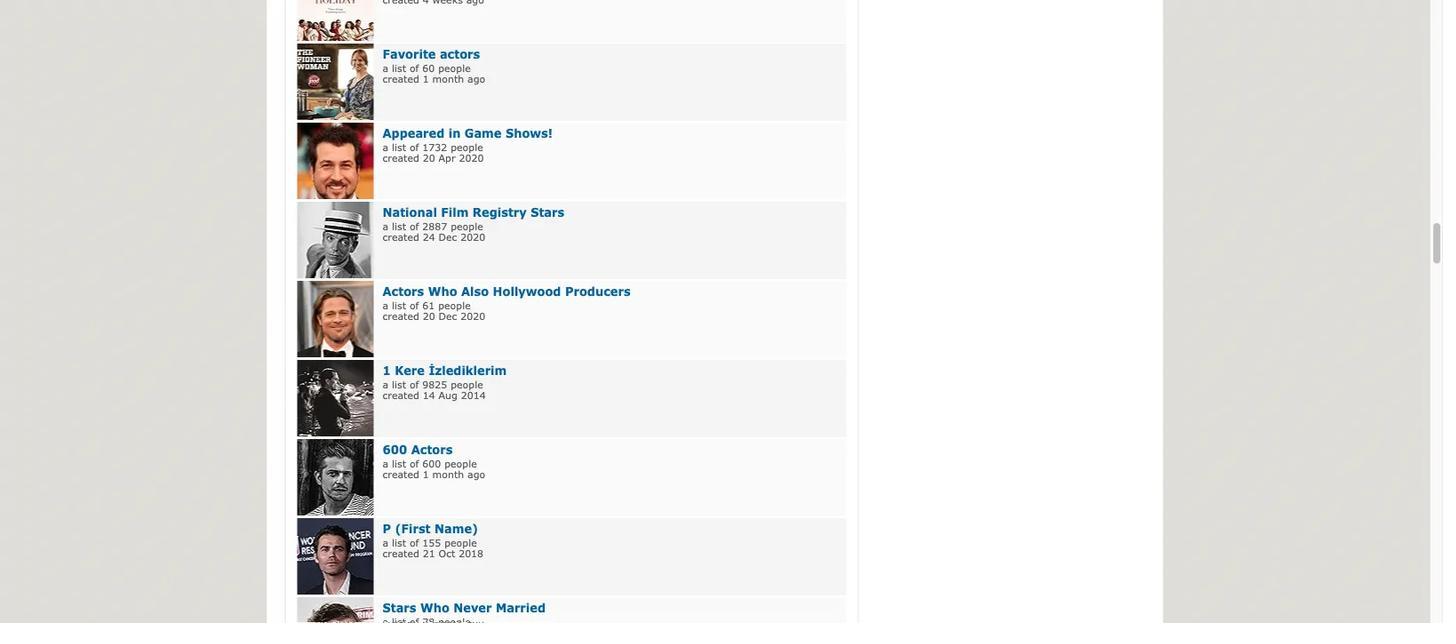 Task type: describe. For each thing, give the bounding box(es) containing it.
list image image for actors
[[297, 281, 374, 357]]

actors who also hollywood producers a list of 61 people created 20 dec 2020
[[383, 284, 631, 322]]

actors inside 600 actors a list of 600 people created 1 month ago
[[411, 442, 453, 456]]

national film registry stars link
[[383, 205, 565, 219]]

stars inside national film registry stars a list of 2887 people created 24 dec 2020
[[531, 205, 565, 219]]

created inside actors who also hollywood producers a list of 61 people created 20 dec 2020
[[383, 310, 419, 322]]

21 oct 2018
[[423, 548, 484, 560]]

people inside 600 actors a list of 600 people created 1 month ago
[[445, 457, 477, 469]]

2887
[[423, 220, 447, 232]]

appeared in game shows! a list of 1732 people created 20 apr 2020
[[383, 126, 553, 164]]

155
[[423, 537, 441, 549]]

600 actors link
[[383, 442, 453, 456]]

a inside favorite actors a list of 60 people created 1 month ago
[[383, 62, 389, 74]]

registry
[[473, 205, 527, 219]]

p (first name) a list of 155 people created 21 oct 2018
[[383, 521, 484, 560]]

stars who never married link
[[383, 601, 546, 614]]

actors inside actors who also hollywood producers a list of 61 people created 20 dec 2020
[[383, 284, 424, 298]]

favorite actors link
[[383, 47, 480, 61]]

of inside p (first name) a list of 155 people created 21 oct 2018
[[410, 537, 419, 549]]

hollywood
[[493, 284, 561, 298]]

600 actors a list of 600 people created 1 month ago
[[383, 442, 486, 481]]

favorite
[[383, 47, 436, 61]]

game
[[465, 126, 502, 140]]

a inside actors who also hollywood producers a list of 61 people created 20 dec 2020
[[383, 299, 389, 311]]

20 apr 2020
[[423, 152, 484, 164]]

1732
[[423, 141, 447, 153]]

1 kere i̇zlediklerim link
[[383, 363, 507, 377]]

created inside "appeared in game shows! a list of 1732 people created 20 apr 2020"
[[383, 152, 419, 164]]

list inside actors who also hollywood producers a list of 61 people created 20 dec 2020
[[392, 299, 406, 311]]

(first
[[395, 521, 431, 535]]

national film registry stars a list of 2887 people created 24 dec 2020
[[383, 205, 565, 243]]

of inside 600 actors a list of 600 people created 1 month ago
[[410, 457, 419, 469]]

1 horizontal spatial 600
[[423, 457, 441, 469]]

60
[[423, 62, 435, 74]]

20 dec 2020
[[423, 310, 485, 322]]

favorite actors a list of 60 people created 1 month ago
[[383, 47, 486, 85]]

people inside actors who also hollywood producers a list of 61 people created 20 dec 2020
[[438, 299, 471, 311]]

people inside favorite actors a list of 60 people created 1 month ago
[[438, 62, 471, 74]]

1 month ago for actors
[[423, 469, 486, 481]]

shows!
[[506, 126, 553, 140]]

of inside 1 kere i̇zlediklerim a list of 9825 people created 14 aug 2014
[[410, 378, 419, 390]]

list image image for national
[[297, 202, 374, 278]]

created inside p (first name) a list of 155 people created 21 oct 2018
[[383, 548, 419, 560]]

a inside 1 kere i̇zlediklerim a list of 9825 people created 14 aug 2014
[[383, 378, 389, 390]]

a inside national film registry stars a list of 2887 people created 24 dec 2020
[[383, 220, 389, 232]]

a inside 600 actors a list of 600 people created 1 month ago
[[383, 457, 389, 469]]

list image image for appeared
[[297, 123, 374, 199]]

created inside favorite actors a list of 60 people created 1 month ago
[[383, 73, 419, 85]]

who for stars
[[420, 601, 450, 614]]

list inside 600 actors a list of 600 people created 1 month ago
[[392, 457, 406, 469]]



Task type: vqa. For each thing, say whether or not it's contained in the screenshot.


Task type: locate. For each thing, give the bounding box(es) containing it.
film
[[441, 205, 469, 219]]

list down 600 actors link
[[392, 457, 406, 469]]

people down national film registry stars link
[[451, 220, 483, 232]]

4 a from the top
[[383, 299, 389, 311]]

4 of from the top
[[410, 299, 419, 311]]

people down i̇zlediklerim
[[451, 378, 483, 390]]

3 list from the top
[[392, 220, 406, 232]]

1 month ago inside 600 actors a list of 600 people created 1 month ago
[[423, 469, 486, 481]]

1 a from the top
[[383, 62, 389, 74]]

a
[[383, 62, 389, 74], [383, 141, 389, 153], [383, 220, 389, 232], [383, 299, 389, 311], [383, 378, 389, 390], [383, 457, 389, 469], [383, 537, 389, 549]]

1 kere i̇zlediklerim a list of 9825 people created 14 aug 2014
[[383, 363, 507, 402]]

a down national
[[383, 220, 389, 232]]

1 1 month ago from the top
[[423, 73, 486, 85]]

list image image
[[297, 0, 374, 41], [297, 44, 374, 120], [297, 123, 374, 199], [297, 202, 374, 278], [297, 281, 374, 357], [297, 360, 374, 437], [297, 439, 374, 516], [297, 518, 374, 595], [297, 597, 374, 623]]

of down kere
[[410, 378, 419, 390]]

1 vertical spatial who
[[420, 601, 450, 614]]

list image image for 600
[[297, 439, 374, 516]]

0 vertical spatial 600
[[383, 442, 407, 456]]

list down the appeared
[[392, 141, 406, 153]]

24 dec 2020
[[423, 231, 485, 243]]

3 list image image from the top
[[297, 123, 374, 199]]

2 created from the top
[[383, 152, 419, 164]]

actors up "61"
[[383, 284, 424, 298]]

600 down 600 actors link
[[423, 457, 441, 469]]

5 created from the top
[[383, 390, 419, 402]]

0 vertical spatial 1 month ago
[[423, 73, 486, 85]]

of down the appeared
[[410, 141, 419, 153]]

kere
[[395, 363, 425, 377]]

0 vertical spatial actors
[[383, 284, 424, 298]]

5 of from the top
[[410, 378, 419, 390]]

of down national
[[410, 220, 419, 232]]

5 a from the top
[[383, 378, 389, 390]]

actors who also hollywood producers link
[[383, 284, 631, 298]]

created inside national film registry stars a list of 2887 people created 24 dec 2020
[[383, 231, 419, 243]]

a down the favorite
[[383, 62, 389, 74]]

2 1 month ago from the top
[[423, 469, 486, 481]]

who left never
[[420, 601, 450, 614]]

4 list image image from the top
[[297, 202, 374, 278]]

created down national
[[383, 231, 419, 243]]

stars who never married
[[383, 601, 546, 614]]

1 created from the top
[[383, 73, 419, 85]]

3 a from the top
[[383, 220, 389, 232]]

list inside national film registry stars a list of 2887 people created 24 dec 2020
[[392, 220, 406, 232]]

national
[[383, 205, 437, 219]]

people down name) at the bottom of the page
[[445, 537, 477, 549]]

people inside 1 kere i̇zlediklerim a list of 9825 people created 14 aug 2014
[[451, 378, 483, 390]]

created down 600 actors link
[[383, 469, 419, 481]]

people down also
[[438, 299, 471, 311]]

of left "61"
[[410, 299, 419, 311]]

list down national
[[392, 220, 406, 232]]

appeared in game shows! link
[[383, 126, 553, 140]]

1
[[383, 363, 391, 377]]

1 month ago down actors
[[423, 73, 486, 85]]

created down (first
[[383, 548, 419, 560]]

list inside 1 kere i̇zlediklerim a list of 9825 people created 14 aug 2014
[[392, 378, 406, 390]]

in
[[449, 126, 461, 140]]

0 vertical spatial stars
[[531, 205, 565, 219]]

1 list from the top
[[392, 62, 406, 74]]

a left "61"
[[383, 299, 389, 311]]

a inside p (first name) a list of 155 people created 21 oct 2018
[[383, 537, 389, 549]]

6 list from the top
[[392, 457, 406, 469]]

a down p
[[383, 537, 389, 549]]

9 list image image from the top
[[297, 597, 374, 623]]

7 a from the top
[[383, 537, 389, 549]]

i̇zlediklerim
[[429, 363, 507, 377]]

people down actors
[[438, 62, 471, 74]]

people
[[438, 62, 471, 74], [451, 141, 483, 153], [451, 220, 483, 232], [438, 299, 471, 311], [451, 378, 483, 390], [445, 457, 477, 469], [445, 537, 477, 549]]

6 created from the top
[[383, 469, 419, 481]]

9825
[[423, 378, 447, 390]]

who inside actors who also hollywood producers a list of 61 people created 20 dec 2020
[[428, 284, 457, 298]]

list inside favorite actors a list of 60 people created 1 month ago
[[392, 62, 406, 74]]

appeared
[[383, 126, 445, 140]]

1 list image image from the top
[[297, 0, 374, 41]]

list image image for favorite
[[297, 44, 374, 120]]

who up "61"
[[428, 284, 457, 298]]

6 list image image from the top
[[297, 360, 374, 437]]

who for actors
[[428, 284, 457, 298]]

600 up p
[[383, 442, 407, 456]]

5 list image image from the top
[[297, 281, 374, 357]]

1 of from the top
[[410, 62, 419, 74]]

4 list from the top
[[392, 299, 406, 311]]

8 list image image from the top
[[297, 518, 374, 595]]

created inside 1 kere i̇zlediklerim a list of 9825 people created 14 aug 2014
[[383, 390, 419, 402]]

2 list image image from the top
[[297, 44, 374, 120]]

list image image for p
[[297, 518, 374, 595]]

list down kere
[[392, 378, 406, 390]]

of down 600 actors link
[[410, 457, 419, 469]]

people inside p (first name) a list of 155 people created 21 oct 2018
[[445, 537, 477, 549]]

600
[[383, 442, 407, 456], [423, 457, 441, 469]]

1 month ago down 600 actors link
[[423, 469, 486, 481]]

stars
[[531, 205, 565, 219], [383, 601, 416, 614]]

1 month ago
[[423, 73, 486, 85], [423, 469, 486, 481]]

list down the favorite
[[392, 62, 406, 74]]

created left "61"
[[383, 310, 419, 322]]

1 vertical spatial 600
[[423, 457, 441, 469]]

producers
[[565, 284, 631, 298]]

3 of from the top
[[410, 220, 419, 232]]

14 aug 2014
[[423, 390, 486, 402]]

list
[[392, 62, 406, 74], [392, 141, 406, 153], [392, 220, 406, 232], [392, 299, 406, 311], [392, 378, 406, 390], [392, 457, 406, 469], [392, 537, 406, 549]]

list inside "appeared in game shows! a list of 1732 people created 20 apr 2020"
[[392, 141, 406, 153]]

married
[[496, 601, 546, 614]]

7 created from the top
[[383, 548, 419, 560]]

2 a from the top
[[383, 141, 389, 153]]

list down (first
[[392, 537, 406, 549]]

list inside p (first name) a list of 155 people created 21 oct 2018
[[392, 537, 406, 549]]

0 horizontal spatial stars
[[383, 601, 416, 614]]

2 of from the top
[[410, 141, 419, 153]]

created
[[383, 73, 419, 85], [383, 152, 419, 164], [383, 231, 419, 243], [383, 310, 419, 322], [383, 390, 419, 402], [383, 469, 419, 481], [383, 548, 419, 560]]

1 vertical spatial actors
[[411, 442, 453, 456]]

who
[[428, 284, 457, 298], [420, 601, 450, 614]]

1 vertical spatial 1 month ago
[[423, 469, 486, 481]]

a down 1
[[383, 378, 389, 390]]

of inside "appeared in game shows! a list of 1732 people created 20 apr 2020"
[[410, 141, 419, 153]]

1 horizontal spatial stars
[[531, 205, 565, 219]]

1 month ago inside favorite actors a list of 60 people created 1 month ago
[[423, 73, 486, 85]]

never
[[454, 601, 492, 614]]

61
[[423, 299, 435, 311]]

also
[[461, 284, 489, 298]]

a inside "appeared in game shows! a list of 1732 people created 20 apr 2020"
[[383, 141, 389, 153]]

6 of from the top
[[410, 457, 419, 469]]

1 vertical spatial stars
[[383, 601, 416, 614]]

people inside "appeared in game shows! a list of 1732 people created 20 apr 2020"
[[451, 141, 483, 153]]

3 created from the top
[[383, 231, 419, 243]]

actors
[[440, 47, 480, 61]]

0 horizontal spatial 600
[[383, 442, 407, 456]]

created down the appeared
[[383, 152, 419, 164]]

people down appeared in game shows! link
[[451, 141, 483, 153]]

7 list from the top
[[392, 537, 406, 549]]

a down 600 actors link
[[383, 457, 389, 469]]

of down (first
[[410, 537, 419, 549]]

1 month ago for actors
[[423, 73, 486, 85]]

stars left never
[[383, 601, 416, 614]]

people inside national film registry stars a list of 2887 people created 24 dec 2020
[[451, 220, 483, 232]]

created inside 600 actors a list of 600 people created 1 month ago
[[383, 469, 419, 481]]

actors
[[383, 284, 424, 298], [411, 442, 453, 456]]

list image image for 1
[[297, 360, 374, 437]]

of inside national film registry stars a list of 2887 people created 24 dec 2020
[[410, 220, 419, 232]]

actors down 14 aug 2014
[[411, 442, 453, 456]]

of inside favorite actors a list of 60 people created 1 month ago
[[410, 62, 419, 74]]

7 of from the top
[[410, 537, 419, 549]]

6 a from the top
[[383, 457, 389, 469]]

7 list image image from the top
[[297, 439, 374, 516]]

4 created from the top
[[383, 310, 419, 322]]

5 list from the top
[[392, 378, 406, 390]]

0 vertical spatial who
[[428, 284, 457, 298]]

p (first name) link
[[383, 521, 478, 535]]

p
[[383, 521, 391, 535]]

of
[[410, 62, 419, 74], [410, 141, 419, 153], [410, 220, 419, 232], [410, 299, 419, 311], [410, 378, 419, 390], [410, 457, 419, 469], [410, 537, 419, 549]]

a down the appeared
[[383, 141, 389, 153]]

of left 60
[[410, 62, 419, 74]]

created down the favorite
[[383, 73, 419, 85]]

list left "61"
[[392, 299, 406, 311]]

name)
[[435, 521, 478, 535]]

stars right registry
[[531, 205, 565, 219]]

of inside actors who also hollywood producers a list of 61 people created 20 dec 2020
[[410, 299, 419, 311]]

created down kere
[[383, 390, 419, 402]]

2 list from the top
[[392, 141, 406, 153]]

people down 600 actors link
[[445, 457, 477, 469]]



